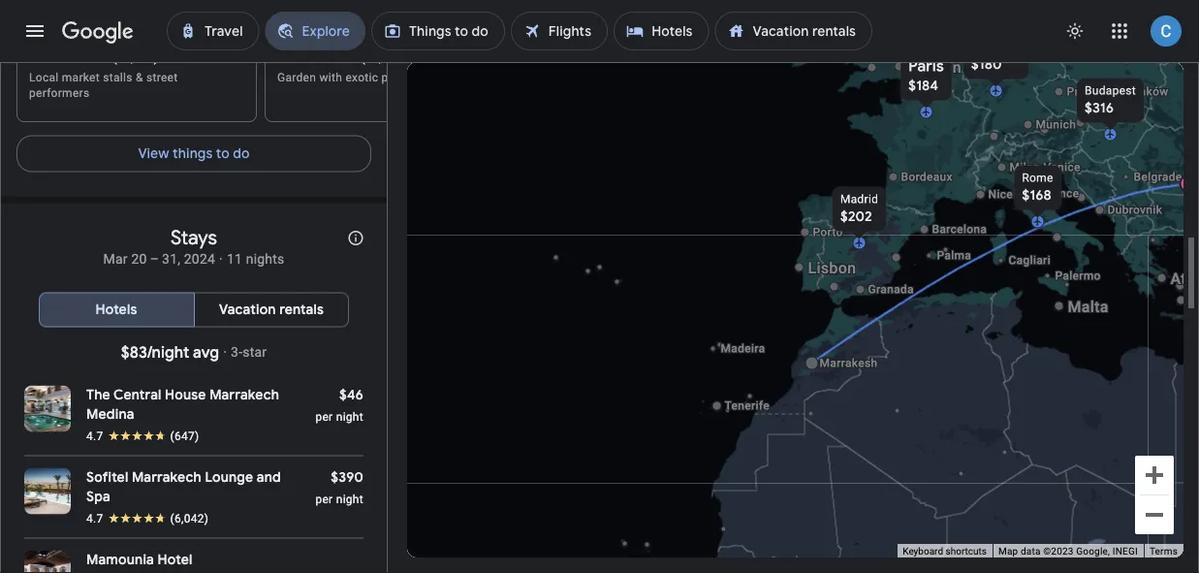 Task type: describe. For each thing, give the bounding box(es) containing it.
madrid $202
[[841, 193, 879, 226]]

barcelona
[[933, 223, 988, 236]]

garden
[[277, 71, 316, 85]]

local market stalls & street performers
[[29, 71, 178, 101]]

lisbon
[[808, 259, 857, 277]]

venice
[[1044, 161, 1081, 174]]

milan
[[1010, 161, 1041, 174]]

2 & from the left
[[419, 71, 426, 85]]

lounge
[[205, 469, 253, 487]]

star
[[243, 344, 267, 360]]

accommodation type option group
[[39, 287, 349, 333]]

porto
[[813, 226, 843, 239]]

mar
[[103, 251, 128, 267]]

168 US dollars text field
[[1023, 187, 1052, 204]]

/night
[[147, 343, 189, 362]]

(6,042)
[[170, 512, 209, 525]]

budapest $316
[[1085, 84, 1137, 117]]

about these results image
[[333, 215, 379, 262]]

$83 /night avg
[[121, 343, 219, 362]]

4.7 for the central house marrakech medina
[[86, 429, 103, 443]]

things
[[173, 145, 213, 163]]

marrakesh
[[820, 356, 878, 370]]

palma
[[937, 249, 972, 262]]

fountains
[[429, 71, 481, 85]]

tenerife
[[725, 399, 770, 413]]

munich
[[1036, 118, 1077, 131]]

loading results progress bar
[[0, 62, 1200, 66]]

11 nights
[[227, 251, 285, 267]]

medina
[[86, 406, 134, 424]]

©2023
[[1044, 546, 1074, 557]]

central
[[114, 387, 162, 404]]

4.4
[[277, 52, 294, 66]]

the central house marrakech medina
[[86, 387, 280, 424]]

stalls
[[103, 71, 133, 85]]

(647)
[[170, 429, 199, 443]]

granada
[[869, 283, 914, 296]]

to
[[216, 145, 230, 163]]

$46 per night
[[316, 387, 364, 424]]

market
[[62, 71, 100, 85]]

malta
[[1068, 298, 1109, 316]]

$168
[[1023, 187, 1052, 204]]

4.7 for sofitel marrakech lounge and spa
[[86, 512, 103, 525]]

english (united states) button
[[48, 534, 245, 565]]

map
[[999, 546, 1019, 557]]

paris
[[909, 56, 945, 76]]

mamounia hotel link
[[1, 539, 387, 573]]

belgrade
[[1134, 170, 1183, 184]]

garden with exotic plants & fountains
[[277, 71, 481, 85]]

rome $168
[[1023, 171, 1054, 204]]

$202
[[841, 208, 873, 226]]

mamounia hotel
[[86, 552, 193, 569]]

night for $46
[[336, 410, 364, 424]]

google,
[[1077, 546, 1111, 557]]

do
[[233, 145, 250, 163]]

view things to do
[[138, 145, 250, 163]]

english (united states)
[[85, 541, 229, 559]]

madrid
[[841, 193, 879, 206]]

the
[[86, 387, 110, 404]]

marrakech inside the central house marrakech medina
[[210, 387, 280, 404]]

nights
[[246, 251, 285, 267]]

bordeaux
[[902, 170, 953, 184]]

$390 per night
[[316, 469, 364, 506]]

316 US dollars text field
[[1085, 99, 1115, 117]]

per for $46
[[316, 410, 333, 424]]

exotic
[[346, 71, 379, 85]]

3-star
[[231, 344, 267, 360]]

keyboard
[[903, 546, 944, 557]]

$83
[[121, 343, 147, 362]]

(40,929)
[[361, 52, 407, 66]]

prague
[[1067, 85, 1106, 98]]

4.3 out of 5 stars from 31,050 reviews image
[[29, 51, 158, 67]]

keyboard shortcuts button
[[903, 545, 987, 558]]

$180 button
[[960, 31, 1033, 95]]

plants
[[382, 71, 415, 85]]

4.4 out of 5 stars from 40,929 reviews image
[[277, 51, 407, 67]]



Task type: vqa. For each thing, say whether or not it's contained in the screenshot.
bottommost His
no



Task type: locate. For each thing, give the bounding box(es) containing it.
london
[[908, 58, 962, 77]]

map region
[[404, 0, 1200, 573]]

202 US dollars text field
[[841, 208, 873, 226]]

per inside $390 per night
[[316, 492, 333, 506]]

kraków
[[1129, 85, 1169, 98]]

0 vertical spatial 4.7
[[86, 429, 103, 443]]

& right plants
[[419, 71, 426, 85]]

4.7 inside image
[[86, 429, 103, 443]]

marrakech up 4.7 out of 5 stars from 6,042 reviews 'image'
[[132, 469, 202, 487]]

local
[[29, 71, 59, 85]]

florence
[[1033, 187, 1080, 200]]

$316
[[1085, 99, 1115, 117]]

3-
[[231, 344, 243, 360]]

4.7
[[86, 429, 103, 443], [86, 512, 103, 525]]

and
[[257, 469, 281, 487]]

map data ©2023 google, inegi
[[999, 546, 1139, 557]]

night down $390
[[336, 492, 364, 506]]

with
[[320, 71, 343, 85]]

house
[[165, 387, 206, 404]]

keyboard shortcuts
[[903, 546, 987, 557]]

terms
[[1150, 546, 1179, 557]]

night inside $46 per night
[[336, 410, 364, 424]]

20 – 31,
[[131, 251, 181, 267]]

(united
[[134, 541, 181, 559]]

avg
[[193, 343, 219, 362]]

mamounia
[[86, 552, 154, 569]]

2 per from the top
[[316, 492, 333, 506]]

0 horizontal spatial marrakech
[[132, 469, 202, 487]]

main menu image
[[23, 19, 47, 43]]

per inside $46 per night
[[316, 410, 333, 424]]

night for $390
[[336, 492, 364, 506]]

1 vertical spatial per
[[316, 492, 333, 506]]

$184
[[909, 77, 939, 95]]

mar 20 – 31, 2024
[[103, 251, 215, 267]]

1 horizontal spatial &
[[419, 71, 426, 85]]

shortcuts
[[946, 546, 987, 557]]

nice
[[989, 188, 1014, 201]]

budapest
[[1085, 84, 1137, 97]]

change appearance image
[[1052, 8, 1099, 54]]

terms link
[[1150, 546, 1179, 557]]

view
[[138, 145, 169, 163]]

(31,050)
[[113, 52, 158, 66]]

2024
[[184, 251, 215, 267]]

english
[[85, 541, 131, 559]]

4.7 down medina
[[86, 429, 103, 443]]

4.7 down spa
[[86, 512, 103, 525]]

spa
[[86, 489, 111, 506]]

rome
[[1023, 171, 1054, 185]]

180 US dollars text field
[[972, 56, 1003, 73]]

&
[[136, 71, 143, 85], [419, 71, 426, 85]]

1 & from the left
[[136, 71, 143, 85]]

street
[[146, 71, 178, 85]]

4.3
[[29, 52, 46, 66]]

athe
[[1171, 270, 1200, 288]]

$390
[[331, 469, 364, 487]]

per down $390
[[316, 492, 333, 506]]

2 night from the top
[[336, 492, 364, 506]]

palermo
[[1056, 269, 1102, 283]]

& inside the local market stalls & street performers
[[136, 71, 143, 85]]

per up $390
[[316, 410, 333, 424]]

1 vertical spatial night
[[336, 492, 364, 506]]

1 per from the top
[[316, 410, 333, 424]]

madeira
[[721, 342, 766, 355]]

per
[[316, 410, 333, 424], [316, 492, 333, 506]]

stays
[[171, 226, 217, 250]]

marrakech down 3-star at the left bottom of the page
[[210, 387, 280, 404]]

sofitel
[[86, 469, 128, 487]]

per for $390
[[316, 492, 333, 506]]

184 US dollars text field
[[909, 77, 939, 95]]

0 vertical spatial marrakech
[[210, 387, 280, 404]]

4.7 out of 5 stars from 6,042 reviews image
[[86, 511, 209, 526]]

hotel
[[158, 552, 193, 569]]

1 night from the top
[[336, 410, 364, 424]]

4.7 out of 5 stars from 647 reviews image
[[86, 428, 199, 444]]

4.7 inside 'image'
[[86, 512, 103, 525]]

83 US dollars text field
[[121, 343, 147, 362]]

0 vertical spatial night
[[336, 410, 364, 424]]

1 vertical spatial marrakech
[[132, 469, 202, 487]]

11
[[227, 251, 243, 267]]

cagliari
[[1009, 254, 1051, 267]]

2 4.7 from the top
[[86, 512, 103, 525]]

1 vertical spatial 4.7
[[86, 512, 103, 525]]

performers
[[29, 87, 90, 101]]

night down $46
[[336, 410, 364, 424]]

marrakech inside the sofitel marrakech lounge and spa
[[132, 469, 202, 487]]

0 horizontal spatial &
[[136, 71, 143, 85]]

1 4.7 from the top
[[86, 429, 103, 443]]

paris $184
[[909, 56, 945, 95]]

dubrovnik
[[1108, 203, 1163, 217]]

& down (31,050)
[[136, 71, 143, 85]]

0 vertical spatial per
[[316, 410, 333, 424]]

 image
[[223, 343, 227, 362]]

$46
[[339, 387, 364, 404]]

sofitel marrakech lounge and spa
[[86, 469, 281, 506]]

states)
[[184, 541, 229, 559]]

night inside $390 per night
[[336, 492, 364, 506]]

night
[[336, 410, 364, 424], [336, 492, 364, 506]]

1 horizontal spatial marrakech
[[210, 387, 280, 404]]

inegi
[[1113, 546, 1139, 557]]



